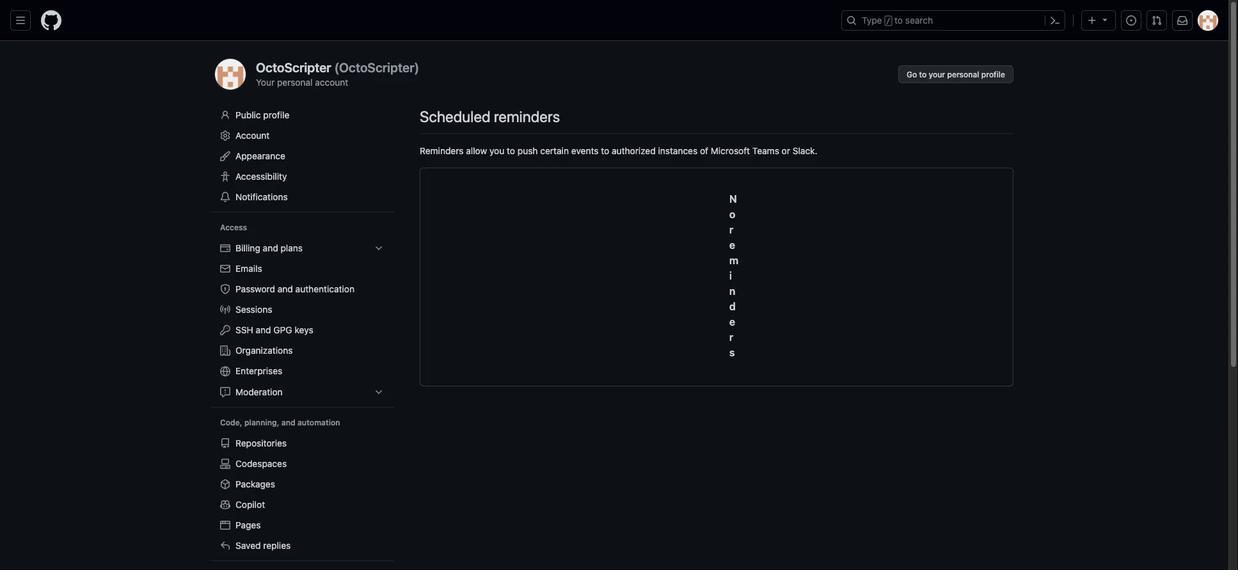 Task type: describe. For each thing, give the bounding box(es) containing it.
scheduled
[[420, 108, 491, 125]]

and up repositories link at the left of the page
[[282, 418, 296, 427]]

to right go
[[919, 70, 927, 79]]

go
[[907, 70, 917, 79]]

access list
[[215, 238, 389, 403]]

accessibility link
[[215, 166, 389, 187]]

keys
[[295, 325, 313, 335]]

saved
[[236, 541, 261, 551]]

to right events
[[601, 145, 610, 156]]

saved replies link
[[215, 536, 389, 556]]

events
[[571, 145, 599, 156]]

git pull request image
[[1152, 15, 1162, 26]]

of
[[700, 145, 709, 156]]

bell image
[[220, 192, 230, 202]]

profile inside the public profile link
[[263, 110, 290, 120]]

gpg
[[274, 325, 292, 335]]

and for authentication
[[278, 284, 293, 294]]

emails
[[236, 263, 262, 274]]

microsoft
[[711, 145, 750, 156]]

ssh and gpg keys
[[236, 325, 313, 335]]

reply image
[[220, 541, 230, 551]]

your
[[256, 77, 275, 87]]

sessions link
[[215, 300, 389, 320]]

instances
[[658, 145, 698, 156]]

ssh
[[236, 325, 253, 335]]

accessibility
[[236, 171, 287, 182]]

notifications image
[[1178, 15, 1188, 26]]

access
[[220, 223, 247, 232]]

saved replies
[[236, 541, 291, 551]]

scheduled reminders
[[420, 108, 560, 125]]

password
[[236, 284, 275, 294]]

copilot image
[[220, 500, 230, 510]]

your
[[929, 70, 946, 79]]

command palette image
[[1050, 15, 1061, 26]]

copilot
[[236, 500, 265, 510]]

public profile
[[236, 110, 290, 120]]

emails link
[[215, 259, 389, 279]]

issue opened image
[[1127, 15, 1137, 26]]

authentication
[[295, 284, 355, 294]]

you
[[490, 145, 505, 156]]

packages link
[[215, 474, 389, 495]]

pages
[[236, 520, 261, 531]]

automation
[[298, 418, 340, 427]]

type
[[862, 15, 882, 26]]

mail image
[[220, 264, 230, 274]]

password and authentication
[[236, 284, 355, 294]]

teams
[[753, 145, 780, 156]]

triangle down image
[[1100, 14, 1111, 25]]

browser image
[[220, 520, 230, 531]]

reminders
[[494, 108, 560, 125]]

codespaces image
[[220, 459, 230, 469]]

sessions
[[236, 304, 272, 315]]

pages link
[[215, 515, 389, 536]]

homepage image
[[41, 10, 61, 31]]

or
[[782, 145, 790, 156]]

person image
[[220, 110, 230, 120]]

billing and plans button
[[215, 238, 389, 259]]

code,
[[220, 418, 242, 427]]

/
[[886, 17, 891, 26]]

code, planning, and automation list
[[215, 433, 389, 556]]

personal for to
[[948, 70, 980, 79]]

octoscripter
[[256, 60, 331, 75]]

slack.
[[793, 145, 818, 156]]

password and authentication link
[[215, 279, 389, 300]]

enterprises
[[236, 366, 282, 376]]

package image
[[220, 479, 230, 490]]



Task type: locate. For each thing, give the bounding box(es) containing it.
replies
[[263, 541, 291, 551]]

push
[[518, 145, 538, 156]]

personal
[[948, 70, 980, 79], [277, 77, 313, 87]]

and left plans
[[263, 243, 278, 253]]

ssh and gpg keys link
[[215, 320, 389, 341]]

repositories
[[236, 438, 287, 449]]

1 horizontal spatial profile
[[982, 70, 1006, 79]]

and inside ssh and gpg keys 'link'
[[256, 325, 271, 335]]

search
[[906, 15, 933, 26]]

go to your personal profile link
[[899, 65, 1014, 83]]

appearance link
[[215, 146, 389, 166]]

gear image
[[220, 131, 230, 141]]

paintbrush image
[[220, 151, 230, 161]]

globe image
[[220, 366, 230, 377]]

repo image
[[220, 438, 230, 449]]

moderation button
[[215, 382, 389, 403]]

profile right public
[[263, 110, 290, 120]]

reminders allow you to push certain events to authorized instances of microsoft teams or slack.
[[420, 145, 818, 156]]

codespaces
[[236, 459, 287, 469]]

and down emails link
[[278, 284, 293, 294]]

(octoscripter)
[[334, 60, 419, 75]]

appearance
[[236, 151, 285, 161]]

account link
[[215, 125, 389, 146]]

codespaces link
[[215, 454, 389, 474]]

and right ssh
[[256, 325, 271, 335]]

reminders
[[420, 145, 464, 156]]

to right you
[[507, 145, 515, 156]]

key image
[[220, 325, 230, 335]]

accessibility image
[[220, 172, 230, 182]]

organization image
[[220, 346, 230, 356]]

organizations
[[236, 345, 293, 356]]

public profile link
[[215, 105, 389, 125]]

type / to search
[[862, 15, 933, 26]]

personal down 'octoscripter' at the left of the page
[[277, 77, 313, 87]]

profile inside go to your personal profile link
[[982, 70, 1006, 79]]

authorized
[[612, 145, 656, 156]]

enterprises link
[[215, 361, 389, 382]]

@octoscripter image
[[215, 59, 246, 90]]

personal right your
[[948, 70, 980, 79]]

and inside password and authentication link
[[278, 284, 293, 294]]

plus image
[[1087, 15, 1098, 26]]

0 horizontal spatial profile
[[263, 110, 290, 120]]

plans
[[281, 243, 303, 253]]

shield lock image
[[220, 284, 230, 294]]

1 horizontal spatial personal
[[948, 70, 980, 79]]

packages
[[236, 479, 275, 490]]

billing and plans
[[236, 243, 303, 253]]

copilot link
[[215, 495, 389, 515]]

notifications
[[236, 192, 288, 202]]

billing
[[236, 243, 260, 253]]

certain
[[540, 145, 569, 156]]

account
[[315, 77, 348, 87]]

and for plans
[[263, 243, 278, 253]]

notifications link
[[215, 187, 389, 207]]

code, planning, and automation
[[220, 418, 340, 427]]

profile
[[982, 70, 1006, 79], [263, 110, 290, 120]]

allow
[[466, 145, 487, 156]]

1 vertical spatial profile
[[263, 110, 290, 120]]

to
[[895, 15, 903, 26], [919, 70, 927, 79], [507, 145, 515, 156], [601, 145, 610, 156]]

octoscripter (octoscripter) your personal account
[[256, 60, 419, 87]]

go to your personal profile
[[907, 70, 1006, 79]]

0 vertical spatial profile
[[982, 70, 1006, 79]]

to right /
[[895, 15, 903, 26]]

public
[[236, 110, 261, 120]]

and inside billing and plans dropdown button
[[263, 243, 278, 253]]

repositories link
[[215, 433, 389, 454]]

and for gpg
[[256, 325, 271, 335]]

profile right your
[[982, 70, 1006, 79]]

broadcast image
[[220, 305, 230, 315]]

personal for (octoscripter)
[[277, 77, 313, 87]]

account
[[236, 130, 270, 141]]

personal inside octoscripter (octoscripter) your personal account
[[277, 77, 313, 87]]

moderation
[[236, 387, 283, 397]]

0 horizontal spatial personal
[[277, 77, 313, 87]]

planning,
[[244, 418, 279, 427]]

organizations link
[[215, 341, 389, 361]]

and
[[263, 243, 278, 253], [278, 284, 293, 294], [256, 325, 271, 335], [282, 418, 296, 427]]



Task type: vqa. For each thing, say whether or not it's contained in the screenshot.
the leftmost issue opened "Image"
no



